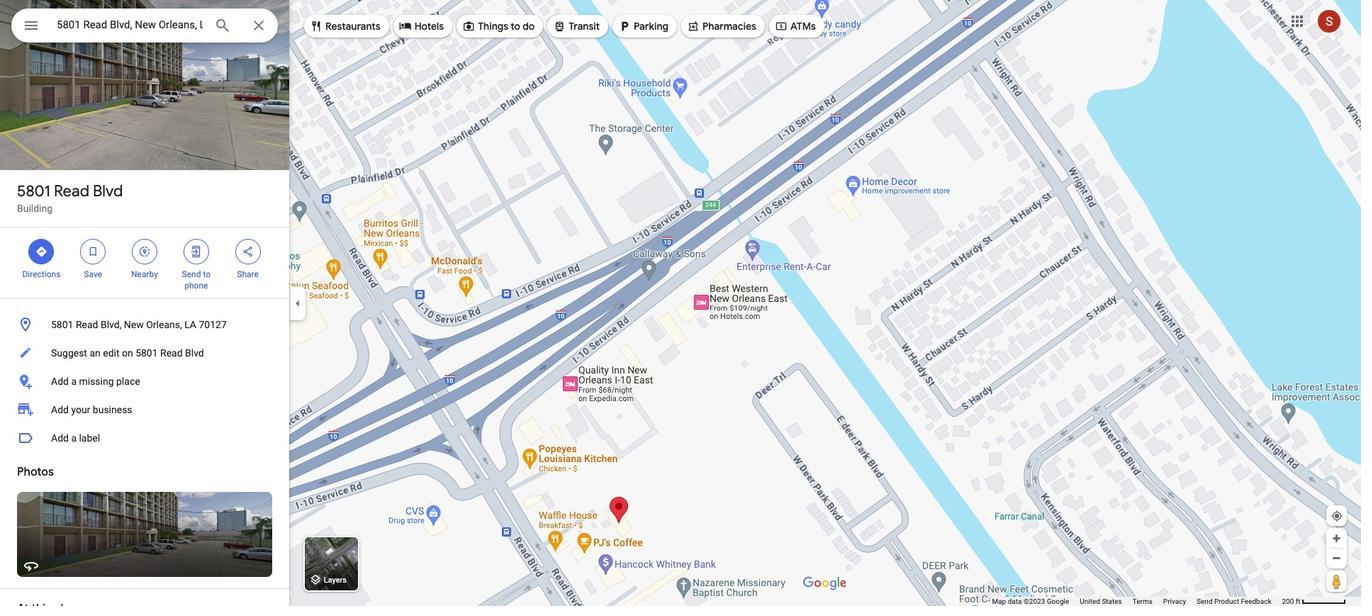 Task type: describe. For each thing, give the bounding box(es) containing it.
none field inside 5801 read blvd, new orleans, la 70127 'field'
[[57, 16, 203, 33]]

add a label
[[51, 433, 100, 444]]


[[23, 16, 40, 35]]

share
[[237, 270, 259, 279]]

add for add a missing place
[[51, 376, 69, 387]]

70127
[[199, 319, 227, 331]]


[[463, 18, 475, 34]]

send product feedback button
[[1197, 597, 1272, 606]]

map
[[993, 598, 1007, 606]]

send to phone
[[182, 270, 211, 291]]

privacy
[[1164, 598, 1187, 606]]

on
[[122, 348, 133, 359]]

do
[[523, 20, 535, 33]]

terms
[[1133, 598, 1153, 606]]

add a missing place
[[51, 376, 140, 387]]

your
[[71, 404, 90, 416]]

parking
[[634, 20, 669, 33]]


[[687, 18, 700, 34]]

send for send to phone
[[182, 270, 201, 279]]

google account: sheryl atherton  
(sheryl.atherton@adept.ai) image
[[1319, 10, 1341, 32]]

 transit
[[553, 18, 600, 34]]

read inside 'button'
[[160, 348, 183, 359]]

transit
[[569, 20, 600, 33]]

actions for 5801 read blvd region
[[0, 228, 289, 299]]

ft
[[1296, 598, 1301, 606]]

place
[[116, 376, 140, 387]]

an
[[90, 348, 101, 359]]

 pharmacies
[[687, 18, 757, 34]]

read for blvd
[[54, 182, 89, 201]]

5801 read blvd building
[[17, 182, 123, 214]]

phone
[[185, 281, 208, 291]]

add your business link
[[0, 396, 289, 424]]

footer inside google maps element
[[993, 597, 1283, 606]]

 things to do
[[463, 18, 535, 34]]


[[399, 18, 412, 34]]

missing
[[79, 376, 114, 387]]

hotels
[[415, 20, 444, 33]]

edit
[[103, 348, 120, 359]]

new
[[124, 319, 144, 331]]

5801 for blvd
[[17, 182, 50, 201]]

save
[[84, 270, 102, 279]]


[[87, 244, 99, 260]]

united
[[1080, 598, 1101, 606]]

orleans,
[[146, 319, 182, 331]]

map data ©2023 google
[[993, 598, 1070, 606]]

pharmacies
[[703, 20, 757, 33]]

privacy button
[[1164, 597, 1187, 606]]

add for add your business
[[51, 404, 69, 416]]

to inside "send to phone"
[[203, 270, 211, 279]]

 button
[[11, 9, 51, 45]]


[[242, 244, 254, 260]]


[[553, 18, 566, 34]]

product
[[1215, 598, 1240, 606]]

show your location image
[[1331, 510, 1344, 523]]

building
[[17, 203, 53, 214]]

 parking
[[619, 18, 669, 34]]

 atms
[[775, 18, 816, 34]]

 search field
[[11, 9, 278, 45]]

suggest an edit on 5801 read blvd
[[51, 348, 204, 359]]

5801 Read Blvd, New Orleans, LA 70127 field
[[11, 9, 278, 43]]


[[35, 244, 48, 260]]

united states
[[1080, 598, 1123, 606]]

label
[[79, 433, 100, 444]]

blvd inside suggest an edit on 5801 read blvd 'button'
[[185, 348, 204, 359]]

feedback
[[1242, 598, 1272, 606]]

add for add a label
[[51, 433, 69, 444]]

add a label button
[[0, 424, 289, 453]]



Task type: vqa. For each thing, say whether or not it's contained in the screenshot.
pickup
no



Task type: locate. For each thing, give the bounding box(es) containing it.
5801 read blvd, new orleans, la 70127
[[51, 319, 227, 331]]

send inside "send to phone"
[[182, 270, 201, 279]]

200
[[1283, 598, 1295, 606]]

5801 up building in the top left of the page
[[17, 182, 50, 201]]

add left the label
[[51, 433, 69, 444]]

google
[[1047, 598, 1070, 606]]

5801 inside 'button'
[[136, 348, 158, 359]]

5801 inside button
[[51, 319, 73, 331]]

 hotels
[[399, 18, 444, 34]]

add a missing place button
[[0, 367, 289, 396]]

a inside 'add a missing place' button
[[71, 376, 77, 387]]

1 vertical spatial blvd
[[185, 348, 204, 359]]

states
[[1103, 598, 1123, 606]]

restaurants
[[326, 20, 381, 33]]

0 vertical spatial to
[[511, 20, 521, 33]]

collapse side panel image
[[290, 295, 306, 311]]

blvd inside 5801 read blvd building
[[93, 182, 123, 201]]

suggest
[[51, 348, 87, 359]]

send inside button
[[1197, 598, 1213, 606]]

0 horizontal spatial to
[[203, 270, 211, 279]]

read down the orleans,
[[160, 348, 183, 359]]

1 horizontal spatial to
[[511, 20, 521, 33]]

photos
[[17, 465, 54, 479]]

blvd
[[93, 182, 123, 201], [185, 348, 204, 359]]

2 a from the top
[[71, 433, 77, 444]]

0 vertical spatial a
[[71, 376, 77, 387]]

©2023
[[1024, 598, 1046, 606]]

1 horizontal spatial send
[[1197, 598, 1213, 606]]

a for label
[[71, 433, 77, 444]]

5801 read blvd, new orleans, la 70127 button
[[0, 311, 289, 339]]

0 vertical spatial blvd
[[93, 182, 123, 201]]

3 add from the top
[[51, 433, 69, 444]]

5801
[[17, 182, 50, 201], [51, 319, 73, 331], [136, 348, 158, 359]]

 restaurants
[[310, 18, 381, 34]]

a left missing
[[71, 376, 77, 387]]

united states button
[[1080, 597, 1123, 606]]

footer
[[993, 597, 1283, 606]]

2 add from the top
[[51, 404, 69, 416]]

send product feedback
[[1197, 598, 1272, 606]]

read for blvd,
[[76, 319, 98, 331]]

1 horizontal spatial 5801
[[51, 319, 73, 331]]

things
[[478, 20, 509, 33]]

1 vertical spatial 5801
[[51, 319, 73, 331]]

add
[[51, 376, 69, 387], [51, 404, 69, 416], [51, 433, 69, 444]]

1 add from the top
[[51, 376, 69, 387]]

2 vertical spatial read
[[160, 348, 183, 359]]

la
[[185, 319, 196, 331]]

1 vertical spatial send
[[1197, 598, 1213, 606]]

5801 inside 5801 read blvd building
[[17, 182, 50, 201]]

terms button
[[1133, 597, 1153, 606]]

5801 for blvd,
[[51, 319, 73, 331]]

google maps element
[[0, 0, 1362, 606]]

5801 read blvd main content
[[0, 0, 289, 606]]

None field
[[57, 16, 203, 33]]

1 horizontal spatial blvd
[[185, 348, 204, 359]]

1 a from the top
[[71, 376, 77, 387]]

1 vertical spatial a
[[71, 433, 77, 444]]

send for send product feedback
[[1197, 598, 1213, 606]]

directions
[[22, 270, 61, 279]]

200 ft
[[1283, 598, 1301, 606]]


[[138, 244, 151, 260]]

1 vertical spatial add
[[51, 404, 69, 416]]

2 vertical spatial add
[[51, 433, 69, 444]]

to up phone
[[203, 270, 211, 279]]

5801 right on
[[136, 348, 158, 359]]

a left the label
[[71, 433, 77, 444]]

1 vertical spatial to
[[203, 270, 211, 279]]

to
[[511, 20, 521, 33], [203, 270, 211, 279]]

2 horizontal spatial 5801
[[136, 348, 158, 359]]

nearby
[[131, 270, 158, 279]]

data
[[1008, 598, 1022, 606]]

1 vertical spatial read
[[76, 319, 98, 331]]

read left blvd,
[[76, 319, 98, 331]]

show street view coverage image
[[1327, 571, 1348, 592]]


[[190, 244, 203, 260]]

blvd,
[[101, 319, 122, 331]]

2 vertical spatial 5801
[[136, 348, 158, 359]]

send left product
[[1197, 598, 1213, 606]]

0 vertical spatial 5801
[[17, 182, 50, 201]]

a
[[71, 376, 77, 387], [71, 433, 77, 444]]

0 vertical spatial send
[[182, 270, 201, 279]]

200 ft button
[[1283, 598, 1347, 606]]

a for missing
[[71, 376, 77, 387]]


[[775, 18, 788, 34]]


[[619, 18, 631, 34]]

zoom in image
[[1332, 533, 1343, 544]]

layers
[[324, 576, 347, 585]]

send up phone
[[182, 270, 201, 279]]

suggest an edit on 5801 read blvd button
[[0, 339, 289, 367]]

add left your
[[51, 404, 69, 416]]

add down suggest
[[51, 376, 69, 387]]

0 horizontal spatial send
[[182, 270, 201, 279]]

a inside add a label button
[[71, 433, 77, 444]]

read up the 
[[54, 182, 89, 201]]

footer containing map data ©2023 google
[[993, 597, 1283, 606]]

send
[[182, 270, 201, 279], [1197, 598, 1213, 606]]

add your business
[[51, 404, 132, 416]]

atms
[[791, 20, 816, 33]]

0 horizontal spatial 5801
[[17, 182, 50, 201]]

read inside button
[[76, 319, 98, 331]]

0 vertical spatial add
[[51, 376, 69, 387]]

zoom out image
[[1332, 553, 1343, 564]]

5801 up suggest
[[51, 319, 73, 331]]

to inside  things to do
[[511, 20, 521, 33]]

blvd down la
[[185, 348, 204, 359]]


[[310, 18, 323, 34]]

to left do
[[511, 20, 521, 33]]

0 vertical spatial read
[[54, 182, 89, 201]]

read
[[54, 182, 89, 201], [76, 319, 98, 331], [160, 348, 183, 359]]

read inside 5801 read blvd building
[[54, 182, 89, 201]]

0 horizontal spatial blvd
[[93, 182, 123, 201]]

business
[[93, 404, 132, 416]]

blvd up the 
[[93, 182, 123, 201]]



